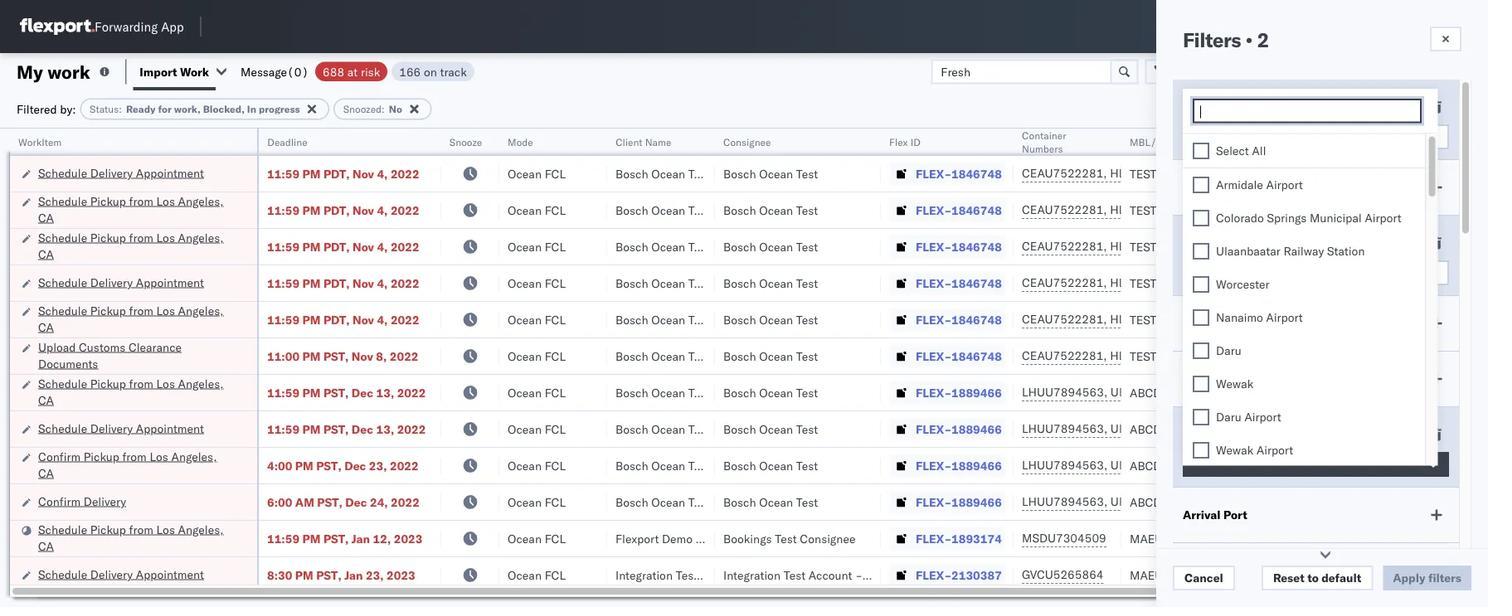 Task type: locate. For each thing, give the bounding box(es) containing it.
8 ocean fcl from the top
[[508, 422, 566, 436]]

hlxu8034992 down armidale
[[1198, 202, 1280, 217]]

app
[[161, 19, 184, 34]]

1 horizontal spatial snoozed
[[1183, 236, 1230, 250]]

1 vertical spatial confirm
[[38, 494, 81, 509]]

3 resize handle column header from the left
[[480, 129, 499, 607]]

fcl
[[545, 166, 566, 181], [545, 203, 566, 217], [545, 239, 566, 254], [545, 276, 566, 290], [545, 312, 566, 327], [545, 349, 566, 363], [545, 385, 566, 400], [545, 422, 566, 436], [545, 458, 566, 473], [545, 495, 566, 509], [545, 531, 566, 546], [545, 568, 566, 582]]

ceau7522281, hlxu6269489, hlxu8034992
[[1022, 166, 1280, 180], [1022, 202, 1280, 217], [1022, 239, 1280, 253], [1022, 275, 1280, 290], [1022, 312, 1280, 326], [1022, 348, 1280, 363]]

schedule delivery appointment down confirm delivery button
[[38, 567, 204, 582]]

workitem button
[[10, 132, 241, 149]]

0 vertical spatial mode
[[508, 136, 533, 148]]

hlxu8034992 down select all
[[1198, 166, 1280, 180]]

ca for 5th the schedule pickup from los angeles, ca link from the bottom of the page
[[38, 210, 54, 225]]

pickup
[[90, 194, 126, 208], [90, 230, 126, 245], [90, 303, 126, 318], [90, 376, 126, 391], [84, 449, 119, 464], [90, 522, 126, 537]]

schedule delivery appointment link down confirm delivery button
[[38, 566, 204, 583]]

23, down 12,
[[366, 568, 384, 582]]

msdu7304509
[[1022, 531, 1107, 546]]

pst, for confirm pickup from los angeles, ca link
[[316, 458, 342, 473]]

6 schedule from the top
[[38, 376, 87, 391]]

resize handle column header for mbl/mawb numbers
[[1309, 129, 1329, 607]]

abcdefg78456546 down departure
[[1130, 458, 1242, 473]]

schedule delivery appointment link up confirm pickup from los angeles, ca
[[38, 420, 204, 437]]

pst, down 11:59 pm pst, jan 12, 2023
[[316, 568, 342, 582]]

3 flex-1846748 from the top
[[916, 239, 1002, 254]]

1 vertical spatial no
[[1201, 265, 1217, 280]]

1 horizontal spatial risk
[[1199, 180, 1220, 195]]

flex-1893174 button
[[889, 527, 1005, 550], [889, 527, 1005, 550]]

mode inside button
[[508, 136, 533, 148]]

snoozed
[[343, 103, 382, 115], [1183, 236, 1230, 250]]

10 fcl from the top
[[545, 495, 566, 509]]

1 horizontal spatial numbers
[[1190, 136, 1231, 148]]

3 ocean fcl from the top
[[508, 239, 566, 254]]

pm for 5th the schedule pickup from los angeles, ca link from the bottom of the page
[[302, 203, 321, 217]]

port for arrival port
[[1224, 508, 1248, 522]]

omkar
[[1337, 239, 1372, 254], [1337, 458, 1372, 473]]

filtered
[[17, 102, 57, 116]]

schedule delivery appointment button up confirm pickup from los angeles, ca
[[38, 420, 204, 438]]

0 vertical spatial port
[[1243, 427, 1267, 442]]

2 hlxu6269489, from the top
[[1110, 202, 1195, 217]]

None text field
[[1199, 105, 1420, 119]]

ca for fourth the schedule pickup from los angeles, ca link from the bottom of the page
[[38, 247, 54, 261]]

delivery for fourth schedule delivery appointment button from the top
[[90, 567, 133, 582]]

delivery down confirm delivery button
[[90, 567, 133, 582]]

2 13, from the top
[[376, 422, 394, 436]]

1 fcl from the top
[[545, 166, 566, 181]]

2023 for 11:59 pm pst, jan 12, 2023
[[394, 531, 423, 546]]

ocean
[[508, 166, 542, 181], [651, 166, 685, 181], [759, 166, 793, 181], [508, 203, 542, 217], [651, 203, 685, 217], [759, 203, 793, 217], [508, 239, 542, 254], [651, 239, 685, 254], [759, 239, 793, 254], [508, 276, 542, 290], [651, 276, 685, 290], [759, 276, 793, 290], [508, 312, 542, 327], [651, 312, 685, 327], [759, 312, 793, 327], [508, 349, 542, 363], [651, 349, 685, 363], [759, 349, 793, 363], [508, 385, 542, 400], [651, 385, 685, 400], [759, 385, 793, 400], [508, 422, 542, 436], [651, 422, 685, 436], [759, 422, 793, 436], [508, 458, 542, 473], [651, 458, 685, 473], [759, 458, 793, 473], [508, 495, 542, 509], [651, 495, 685, 509], [759, 495, 793, 509], [508, 531, 542, 546], [508, 568, 542, 582]]

None checkbox
[[1193, 176, 1210, 193], [1193, 209, 1210, 226], [1193, 276, 1210, 292], [1193, 309, 1210, 326], [1193, 375, 1210, 392], [1193, 442, 1210, 458], [1193, 176, 1210, 193], [1193, 209, 1210, 226], [1193, 276, 1210, 292], [1193, 309, 1210, 326], [1193, 375, 1210, 392], [1193, 442, 1210, 458]]

9 schedule from the top
[[38, 567, 87, 582]]

status for status
[[1183, 100, 1219, 114]]

5 hlxu8034992 from the top
[[1198, 312, 1280, 326]]

flex
[[889, 136, 908, 148]]

ceau7522281, hlxu6269489, hlxu8034992 for second schedule pickup from los angeles, ca button from the top of the page
[[1022, 239, 1280, 253]]

1 vertical spatial client name
[[1183, 372, 1252, 386]]

0 vertical spatial 2023
[[394, 531, 423, 546]]

abcdefg78456546 up maeu9736123
[[1130, 495, 1242, 509]]

1893174
[[952, 531, 1002, 546]]

no down 166
[[389, 103, 402, 115]]

0 vertical spatial client name
[[616, 136, 671, 148]]

10 resize handle column header from the left
[[1417, 129, 1437, 607]]

23, up the 24,
[[369, 458, 387, 473]]

0 vertical spatial gaurav jawla
[[1337, 166, 1406, 181]]

pst, right am
[[317, 495, 343, 509]]

at
[[347, 64, 358, 79]]

4 ca from the top
[[38, 393, 54, 407]]

1 vertical spatial 11:59 pm pst, dec 13, 2022
[[267, 422, 426, 436]]

1846748
[[952, 166, 1002, 181], [952, 203, 1002, 217], [952, 239, 1002, 254], [952, 276, 1002, 290], [952, 312, 1002, 327], [952, 349, 1002, 363]]

confirm inside confirm pickup from los angeles, ca
[[38, 449, 81, 464]]

0 vertical spatial confirm
[[38, 449, 81, 464]]

8 resize handle column header from the left
[[1102, 129, 1122, 607]]

daru up departure port
[[1216, 409, 1242, 424]]

schedule for third schedule delivery appointment link from the bottom
[[38, 275, 87, 290]]

7 11:59 from the top
[[267, 422, 300, 436]]

6 ceau7522281, hlxu6269489, hlxu8034992 from the top
[[1022, 348, 1280, 363]]

0 horizontal spatial client
[[616, 136, 642, 148]]

flex id button
[[881, 132, 997, 149]]

1 resize handle column header from the left
[[237, 129, 257, 607]]

2 test123456 from the top
[[1130, 203, 1200, 217]]

pst, down the 11:00 pm pst, nov 8, 2022 at the bottom left
[[323, 385, 349, 400]]

: left ready
[[119, 103, 122, 115]]

omkar savant for lhuu7894563, uetu5238478
[[1337, 458, 1411, 473]]

0 vertical spatial snoozed
[[343, 103, 382, 115]]

11:59 pm pdt, nov 4, 2022 for third the schedule pickup from los angeles, ca link
[[267, 312, 420, 327]]

delivery down workitem button
[[90, 166, 133, 180]]

6:00
[[267, 495, 292, 509]]

numbers for mbl/mawb numbers
[[1190, 136, 1231, 148]]

6 ca from the top
[[38, 539, 54, 553]]

2023 for 8:30 pm pst, jan 23, 2023
[[387, 568, 415, 582]]

schedule delivery appointment button up customs
[[38, 274, 204, 292]]

2 flex- from the top
[[916, 203, 952, 217]]

5 schedule pickup from los angeles, ca from the top
[[38, 522, 224, 553]]

test
[[688, 166, 710, 181], [796, 166, 818, 181], [688, 203, 710, 217], [796, 203, 818, 217], [688, 239, 710, 254], [796, 239, 818, 254], [688, 276, 710, 290], [796, 276, 818, 290], [688, 312, 710, 327], [796, 312, 818, 327], [688, 349, 710, 363], [796, 349, 818, 363], [688, 385, 710, 400], [796, 385, 818, 400], [688, 422, 710, 436], [796, 422, 818, 436], [688, 458, 710, 473], [796, 458, 818, 473], [688, 495, 710, 509], [796, 495, 818, 509], [775, 531, 797, 546], [784, 568, 806, 582], [1427, 568, 1449, 582]]

name inside button
[[645, 136, 671, 148]]

hlxu8034992 down ulaanbaatar
[[1198, 275, 1280, 290]]

1 vertical spatial 13,
[[376, 422, 394, 436]]

confirm pickup from los angeles, ca
[[38, 449, 217, 480]]

test123456 for fourth the schedule pickup from los angeles, ca link from the bottom of the page
[[1130, 239, 1200, 254]]

1 vertical spatial 2023
[[387, 568, 415, 582]]

pst, up 6:00 am pst, dec 24, 2022
[[316, 458, 342, 473]]

snoozed up "deadline" button
[[343, 103, 382, 115]]

jawla
[[1378, 166, 1406, 181], [1378, 203, 1406, 217]]

23,
[[369, 458, 387, 473], [366, 568, 384, 582]]

1 vertical spatial gaurav
[[1337, 203, 1375, 217]]

1 lhuu7894563, uetu5238478 from the top
[[1022, 385, 1192, 399]]

3 button
[[1183, 124, 1449, 149]]

schedule pickup from los angeles, ca for fourth the schedule pickup from los angeles, ca link
[[38, 376, 224, 407]]

mode left nanaimo
[[1183, 316, 1214, 331]]

schedule for fourth the schedule pickup from los angeles, ca link
[[38, 376, 87, 391]]

166
[[399, 64, 421, 79]]

numbers inside button
[[1190, 136, 1231, 148]]

airport
[[1266, 177, 1303, 192], [1365, 210, 1402, 225], [1266, 310, 1303, 324], [1245, 409, 1282, 424], [1257, 443, 1294, 457]]

9 fcl from the top
[[545, 458, 566, 473]]

numbers inside container numbers
[[1022, 142, 1063, 155]]

bookings
[[723, 531, 772, 546]]

3 1846748 from the top
[[952, 239, 1002, 254]]

None checkbox
[[1193, 142, 1210, 159], [1193, 243, 1210, 259], [1193, 342, 1210, 359], [1193, 409, 1210, 425], [1193, 142, 1210, 159], [1193, 243, 1210, 259], [1193, 342, 1210, 359], [1193, 409, 1210, 425]]

2130387
[[952, 568, 1002, 582]]

6 1846748 from the top
[[952, 349, 1002, 363]]

airport for nanaimo airport
[[1266, 310, 1303, 324]]

snoozed : no
[[343, 103, 402, 115]]

2 pdt, from the top
[[323, 203, 350, 217]]

on
[[424, 64, 437, 79]]

13, down 8,
[[376, 385, 394, 400]]

0 vertical spatial name
[[645, 136, 671, 148]]

wewak down departure port
[[1216, 443, 1254, 457]]

port up wewak airport
[[1243, 427, 1267, 442]]

13, up the '4:00 pm pst, dec 23, 2022'
[[376, 422, 394, 436]]

schedule delivery appointment up confirm pickup from los angeles, ca
[[38, 421, 204, 436]]

from inside confirm pickup from los angeles, ca
[[122, 449, 147, 464]]

dec up 6:00 am pst, dec 24, 2022
[[344, 458, 366, 473]]

0 vertical spatial omkar savant
[[1337, 239, 1411, 254]]

nov
[[353, 166, 374, 181], [353, 203, 374, 217], [353, 239, 374, 254], [353, 276, 374, 290], [353, 312, 374, 327], [352, 349, 373, 363]]

11:59 pm pst, dec 13, 2022 down the 11:00 pm pst, nov 8, 2022 at the bottom left
[[267, 385, 426, 400]]

savant
[[1375, 239, 1411, 254], [1375, 458, 1411, 473]]

1 vertical spatial jan
[[344, 568, 363, 582]]

5 ceau7522281, from the top
[[1022, 312, 1107, 326]]

resize handle column header
[[237, 129, 257, 607], [421, 129, 441, 607], [480, 129, 499, 607], [587, 129, 607, 607], [695, 129, 715, 607], [861, 129, 881, 607], [994, 129, 1014, 607], [1102, 129, 1122, 607], [1309, 129, 1329, 607], [1417, 129, 1437, 607], [1446, 129, 1466, 607]]

airport down daru airport
[[1257, 443, 1294, 457]]

1 horizontal spatial mode
[[1183, 316, 1214, 331]]

work
[[47, 60, 90, 83]]

2 1846748 from the top
[[952, 203, 1002, 217]]

confirm pickup from los angeles, ca button
[[38, 448, 236, 483]]

consignee for flexport demo consignee
[[696, 531, 752, 546]]

4 ceau7522281, from the top
[[1022, 275, 1107, 290]]

2 ocean fcl from the top
[[508, 203, 566, 217]]

consignee button
[[715, 132, 865, 149]]

from for 1st the schedule pickup from los angeles, ca link from the bottom of the page
[[129, 522, 153, 537]]

5 ocean fcl from the top
[[508, 312, 566, 327]]

schedule delivery appointment link up customs
[[38, 274, 204, 291]]

progress
[[259, 103, 300, 115]]

0 horizontal spatial client name
[[616, 136, 671, 148]]

angeles, for 1st the schedule pickup from los angeles, ca link from the bottom of the page
[[178, 522, 224, 537]]

delivery for confirm delivery button
[[84, 494, 126, 509]]

delivery up customs
[[90, 275, 133, 290]]

mode button
[[499, 132, 591, 149]]

0 vertical spatial daru
[[1216, 343, 1242, 358]]

confirm for confirm pickup from los angeles, ca
[[38, 449, 81, 464]]

arrival
[[1183, 508, 1221, 522]]

numbers
[[1190, 136, 1231, 148], [1022, 142, 1063, 155]]

select
[[1216, 143, 1249, 158]]

schedule for 1st the schedule pickup from los angeles, ca link from the bottom of the page
[[38, 522, 87, 537]]

import work button
[[140, 64, 209, 79]]

6 fcl from the top
[[545, 349, 566, 363]]

ceau7522281, for third the schedule pickup from los angeles, ca link
[[1022, 312, 1107, 326]]

0 vertical spatial no
[[389, 103, 402, 115]]

delivery
[[90, 166, 133, 180], [90, 275, 133, 290], [90, 421, 133, 436], [84, 494, 126, 509], [90, 567, 133, 582]]

1 horizontal spatial status
[[1183, 100, 1219, 114]]

ca for confirm pickup from los angeles, ca link
[[38, 466, 54, 480]]

confirm pickup from los angeles, ca link
[[38, 448, 236, 482]]

port
[[1243, 427, 1267, 442], [1224, 508, 1248, 522]]

0 vertical spatial omkar
[[1337, 239, 1372, 254]]

airport up wewak airport
[[1245, 409, 1282, 424]]

nanaimo airport
[[1216, 310, 1303, 324]]

3 appointment from the top
[[136, 421, 204, 436]]

client name button
[[607, 132, 699, 149]]

reset
[[1273, 571, 1305, 585]]

0 vertical spatial jan
[[352, 531, 370, 546]]

snoozed for snoozed
[[1183, 236, 1230, 250]]

hlxu8034992 down colorado
[[1198, 239, 1280, 253]]

schedule delivery appointment link down workitem button
[[38, 165, 204, 181]]

resize handle column header for client name
[[695, 129, 715, 607]]

resize handle column header for deadline
[[421, 129, 441, 607]]

2 savant from the top
[[1375, 458, 1411, 473]]

3 11:59 from the top
[[267, 239, 300, 254]]

schedule delivery appointment
[[38, 166, 204, 180], [38, 275, 204, 290], [38, 421, 204, 436], [38, 567, 204, 582]]

1 uetu5238478 from the top
[[1111, 385, 1192, 399]]

gaurav down 'operator'
[[1337, 166, 1375, 181]]

status
[[1183, 100, 1219, 114], [90, 103, 119, 115]]

5 schedule from the top
[[38, 303, 87, 318]]

1 vertical spatial mode
[[1183, 316, 1214, 331]]

status for status : ready for work, blocked, in progress
[[90, 103, 119, 115]]

pst, left 8,
[[323, 349, 349, 363]]

deadline
[[267, 136, 307, 148]]

2 uetu5238478 from the top
[[1111, 421, 1192, 436]]

0 horizontal spatial numbers
[[1022, 142, 1063, 155]]

1846748 for 5th the schedule pickup from los angeles, ca link from the bottom of the page
[[952, 203, 1002, 217]]

los for fifth schedule pickup from los angeles, ca button from the top of the page
[[156, 522, 175, 537]]

0 vertical spatial wewak
[[1216, 376, 1254, 391]]

delivery up confirm pickup from los angeles, ca
[[90, 421, 133, 436]]

2 gaurav jawla from the top
[[1337, 203, 1406, 217]]

2 flex-1846748 from the top
[[916, 203, 1002, 217]]

wewak for wewak airport
[[1216, 443, 1254, 457]]

angeles, inside confirm pickup from los angeles, ca
[[171, 449, 217, 464]]

7 resize handle column header from the left
[[994, 129, 1014, 607]]

0 vertical spatial risk
[[361, 64, 380, 79]]

jan left 12,
[[352, 531, 370, 546]]

delivery down confirm pickup from los angeles, ca
[[84, 494, 126, 509]]

3
[[1201, 129, 1209, 144]]

0 horizontal spatial :
[[119, 103, 122, 115]]

1 horizontal spatial :
[[382, 103, 385, 115]]

3 lhuu7894563, from the top
[[1022, 458, 1108, 472]]

0 horizontal spatial -
[[855, 568, 863, 582]]

dec
[[352, 385, 373, 400], [352, 422, 373, 436], [344, 458, 366, 473], [345, 495, 367, 509]]

railway
[[1284, 244, 1324, 258]]

savant for lhuu7894563, uetu5238478
[[1375, 458, 1411, 473]]

2023 down 12,
[[387, 568, 415, 582]]

2 ceau7522281, from the top
[[1022, 202, 1107, 217]]

1 vertical spatial omkar
[[1337, 458, 1372, 473]]

mode right snooze
[[508, 136, 533, 148]]

: for status
[[119, 103, 122, 115]]

2023 right 12,
[[394, 531, 423, 546]]

ceau7522281, hlxu6269489, hlxu8034992 for first schedule pickup from los angeles, ca button from the top
[[1022, 202, 1280, 217]]

2 schedule delivery appointment button from the top
[[38, 274, 204, 292]]

ceau7522281, for fourth the schedule pickup from los angeles, ca link from the bottom of the page
[[1022, 239, 1107, 253]]

my
[[17, 60, 43, 83]]

3 hlxu6269489, from the top
[[1110, 239, 1195, 253]]

default
[[1322, 571, 1362, 585]]

1889466
[[952, 385, 1002, 400], [952, 422, 1002, 436], [952, 458, 1002, 473], [952, 495, 1002, 509]]

appointment for fourth schedule delivery appointment link from the bottom of the page
[[136, 166, 204, 180]]

0 vertical spatial 11:59 pm pst, dec 13, 2022
[[267, 385, 426, 400]]

1 vertical spatial jawla
[[1378, 203, 1406, 217]]

4 schedule delivery appointment button from the top
[[38, 566, 204, 584]]

schedule pickup from los angeles, ca for 5th the schedule pickup from los angeles, ca link from the bottom of the page
[[38, 194, 224, 225]]

ca inside confirm pickup from los angeles, ca
[[38, 466, 54, 480]]

jan down 11:59 pm pst, jan 12, 2023
[[344, 568, 363, 582]]

hlxu8034992 down nanaimo
[[1198, 348, 1280, 363]]

confirm up confirm delivery
[[38, 449, 81, 464]]

1 vertical spatial savant
[[1375, 458, 1411, 473]]

1 vertical spatial 23,
[[366, 568, 384, 582]]

schedule pickup from los angeles, ca for fourth the schedule pickup from los angeles, ca link from the bottom of the page
[[38, 230, 224, 261]]

0 vertical spatial savant
[[1375, 239, 1411, 254]]

schedule for 5th the schedule pickup from los angeles, ca link from the bottom of the page
[[38, 194, 87, 208]]

status right by: on the left top of page
[[90, 103, 119, 115]]

1 vertical spatial port
[[1224, 508, 1248, 522]]

1 vertical spatial daru
[[1216, 409, 1242, 424]]

list box
[[1183, 134, 1426, 607]]

3 1889466 from the top
[[952, 458, 1002, 473]]

flex-1846748 for 5th the schedule pickup from los angeles, ca link from the bottom of the page
[[916, 203, 1002, 217]]

1 horizontal spatial -
[[1417, 568, 1424, 582]]

4:00 pm pst, dec 23, 2022
[[267, 458, 419, 473]]

1 schedule delivery appointment from the top
[[38, 166, 204, 180]]

0 horizontal spatial no
[[389, 103, 402, 115]]

5 4, from the top
[[377, 312, 388, 327]]

1 horizontal spatial name
[[1219, 372, 1252, 386]]

nov for fourth the schedule pickup from los angeles, ca link from the bottom of the page
[[353, 239, 374, 254]]

- right choi on the right bottom of the page
[[1417, 568, 1424, 582]]

daru down nanaimo
[[1216, 343, 1242, 358]]

2 4, from the top
[[377, 203, 388, 217]]

gaurav up the 'station'
[[1337, 203, 1375, 217]]

ceau7522281,
[[1022, 166, 1107, 180], [1022, 202, 1107, 217], [1022, 239, 1107, 253], [1022, 275, 1107, 290], [1022, 312, 1107, 326], [1022, 348, 1107, 363]]

9 resize handle column header from the left
[[1309, 129, 1329, 607]]

4 schedule pickup from los angeles, ca button from the top
[[38, 375, 236, 410]]

snoozed down colorado
[[1183, 236, 1230, 250]]

port right arrival
[[1224, 508, 1248, 522]]

angeles,
[[178, 194, 224, 208], [178, 230, 224, 245], [178, 303, 224, 318], [178, 376, 224, 391], [171, 449, 217, 464], [178, 522, 224, 537]]

1 vertical spatial omkar savant
[[1337, 458, 1411, 473]]

status up the 3
[[1183, 100, 1219, 114]]

5 11:59 pm pdt, nov 4, 2022 from the top
[[267, 312, 420, 327]]

0 horizontal spatial status
[[90, 103, 119, 115]]

0 horizontal spatial mode
[[508, 136, 533, 148]]

5 ceau7522281, hlxu6269489, hlxu8034992 from the top
[[1022, 312, 1280, 326]]

-
[[855, 568, 863, 582], [1417, 568, 1424, 582]]

gaurav jawla down 'operator'
[[1337, 166, 1406, 181]]

10 flex- from the top
[[916, 495, 952, 509]]

0 vertical spatial 23,
[[369, 458, 387, 473]]

test123456
[[1130, 166, 1200, 181], [1130, 203, 1200, 217], [1130, 239, 1200, 254], [1130, 276, 1200, 290], [1130, 312, 1200, 327], [1130, 349, 1200, 363]]

2 schedule delivery appointment link from the top
[[38, 274, 204, 291]]

0 vertical spatial client
[[616, 136, 642, 148]]

1 omkar from the top
[[1337, 239, 1372, 254]]

departure port
[[1183, 427, 1267, 442]]

abcdefg78456546 up wewak airport
[[1130, 422, 1242, 436]]

confirm delivery button
[[38, 493, 126, 511]]

5 fcl from the top
[[545, 312, 566, 327]]

resize handle column header for container numbers
[[1102, 129, 1122, 607]]

1 vertical spatial gaurav jawla
[[1337, 203, 1406, 217]]

5 hlxu6269489, from the top
[[1110, 312, 1195, 326]]

11:59 pm pst, dec 13, 2022 up the '4:00 pm pst, dec 23, 2022'
[[267, 422, 426, 436]]

schedule delivery appointment up customs
[[38, 275, 204, 290]]

nov for 5th the schedule pickup from los angeles, ca link from the bottom of the page
[[353, 203, 374, 217]]

delivery for first schedule delivery appointment button
[[90, 166, 133, 180]]

1 horizontal spatial no
[[1201, 265, 1217, 280]]

4 fcl from the top
[[545, 276, 566, 290]]

los for first schedule pickup from los angeles, ca button from the top
[[156, 194, 175, 208]]

angeles, for 5th the schedule pickup from los angeles, ca link from the bottom of the page
[[178, 194, 224, 208]]

a
[[1487, 568, 1488, 582]]

2 11:59 pm pdt, nov 4, 2022 from the top
[[267, 203, 420, 217]]

0 vertical spatial gaurav
[[1337, 166, 1375, 181]]

pdt,
[[323, 166, 350, 181], [323, 203, 350, 217], [323, 239, 350, 254], [323, 276, 350, 290], [323, 312, 350, 327]]

2 1889466 from the top
[[952, 422, 1002, 436]]

2 daru from the top
[[1216, 409, 1242, 424]]

mbl/mawb numbers button
[[1122, 132, 1313, 149]]

daru for daru airport
[[1216, 409, 1242, 424]]

1 vertical spatial client
[[1183, 372, 1216, 386]]

2 schedule from the top
[[38, 194, 87, 208]]

8:30
[[267, 568, 292, 582]]

7 flex- from the top
[[916, 385, 952, 400]]

dec down the 11:00 pm pst, nov 8, 2022 at the bottom left
[[352, 385, 373, 400]]

3 schedule pickup from los angeles, ca button from the top
[[38, 302, 236, 337]]

(0)
[[287, 64, 309, 79]]

schedule delivery appointment button down confirm delivery button
[[38, 566, 204, 584]]

8 schedule from the top
[[38, 522, 87, 537]]

schedule for fourth schedule delivery appointment link from the bottom of the page
[[38, 166, 87, 180]]

gaurav jawla up the 'station'
[[1337, 203, 1406, 217]]

23, for dec
[[369, 458, 387, 473]]

confirm
[[38, 449, 81, 464], [38, 494, 81, 509]]

lagerfeld
[[890, 568, 939, 582]]

2 appointment from the top
[[136, 275, 204, 290]]

ready
[[126, 103, 156, 115]]

client inside client name button
[[616, 136, 642, 148]]

1 vertical spatial snoozed
[[1183, 236, 1230, 250]]

1 schedule pickup from los angeles, ca from the top
[[38, 194, 224, 225]]

wewak up daru airport
[[1216, 376, 1254, 391]]

pdt, for third the schedule pickup from los angeles, ca link
[[323, 312, 350, 327]]

1 vertical spatial wewak
[[1216, 443, 1254, 457]]

12,
[[373, 531, 391, 546]]

los inside confirm pickup from los angeles, ca
[[150, 449, 168, 464]]

integration
[[723, 568, 781, 582]]

3 schedule delivery appointment from the top
[[38, 421, 204, 436]]

4 appointment from the top
[[136, 567, 204, 582]]

airport right nanaimo
[[1266, 310, 1303, 324]]

track
[[440, 64, 467, 79]]

: for snoozed
[[382, 103, 385, 115]]

1 horizontal spatial client
[[1183, 372, 1216, 386]]

abcdefg78456546 up departure
[[1130, 385, 1242, 400]]

2 ca from the top
[[38, 247, 54, 261]]

ca for 1st the schedule pickup from los angeles, ca link from the bottom of the page
[[38, 539, 54, 553]]

4 schedule delivery appointment from the top
[[38, 567, 204, 582]]

2022
[[391, 166, 420, 181], [391, 203, 420, 217], [391, 239, 420, 254], [391, 276, 420, 290], [391, 312, 420, 327], [390, 349, 419, 363], [397, 385, 426, 400], [397, 422, 426, 436], [390, 458, 419, 473], [391, 495, 420, 509]]

Search Shipments (/) text field
[[1171, 14, 1331, 39]]

from
[[129, 194, 153, 208], [129, 230, 153, 245], [129, 303, 153, 318], [129, 376, 153, 391], [122, 449, 147, 464], [129, 522, 153, 537]]

hlxu6269489, for fourth the schedule pickup from los angeles, ca link from the bottom of the page
[[1110, 239, 1195, 253]]

0 horizontal spatial snoozed
[[343, 103, 382, 115]]

no down ulaanbaatar
[[1201, 265, 1217, 280]]

0 vertical spatial 13,
[[376, 385, 394, 400]]

pm for upload customs clearance documents link
[[302, 349, 321, 363]]

confirm down confirm pickup from los angeles, ca
[[38, 494, 81, 509]]

upload
[[38, 340, 76, 354]]

pm for fourth the schedule pickup from los angeles, ca link
[[302, 385, 321, 400]]

- left karl
[[855, 568, 863, 582]]

1 hlxu8034992 from the top
[[1198, 166, 1280, 180]]

schedule delivery appointment button down workitem button
[[38, 165, 204, 183]]

688 at risk
[[323, 64, 380, 79]]

: up "deadline" button
[[382, 103, 385, 115]]

station
[[1327, 244, 1365, 258]]

pst, up 8:30 pm pst, jan 23, 2023
[[323, 531, 349, 546]]

hlxu8034992
[[1198, 166, 1280, 180], [1198, 202, 1280, 217], [1198, 239, 1280, 253], [1198, 275, 1280, 290], [1198, 312, 1280, 326], [1198, 348, 1280, 363]]

5 pdt, from the top
[[323, 312, 350, 327]]

schedule pickup from los angeles, ca link
[[38, 193, 236, 226], [38, 229, 236, 263], [38, 302, 236, 336], [38, 375, 236, 409], [38, 521, 236, 555]]

6 hlxu8034992 from the top
[[1198, 348, 1280, 363]]

hlxu8034992 down worcester
[[1198, 312, 1280, 326]]

4, for 5th the schedule pickup from los angeles, ca link from the bottom of the page
[[377, 203, 388, 217]]

risk
[[361, 64, 380, 79], [1199, 180, 1220, 195]]

1 : from the left
[[119, 103, 122, 115]]

airport up "springs"
[[1266, 177, 1303, 192]]

dec left the 24,
[[345, 495, 367, 509]]

consignee for bookings test consignee
[[800, 531, 856, 546]]

0 vertical spatial jawla
[[1378, 166, 1406, 181]]

pickup inside confirm pickup from los angeles, ca
[[84, 449, 119, 464]]

schedule delivery appointment down workitem button
[[38, 166, 204, 180]]

2 ceau7522281, hlxu6269489, hlxu8034992 from the top
[[1022, 202, 1280, 217]]

0 horizontal spatial name
[[645, 136, 671, 148]]



Task type: vqa. For each thing, say whether or not it's contained in the screenshot.
PICKUP
yes



Task type: describe. For each thing, give the bounding box(es) containing it.
12 flex- from the top
[[916, 568, 952, 582]]

4 pdt, from the top
[[323, 276, 350, 290]]

all
[[1252, 143, 1266, 158]]

8 11:59 from the top
[[267, 531, 300, 546]]

cancel
[[1185, 571, 1224, 585]]

1 schedule pickup from los angeles, ca link from the top
[[38, 193, 236, 226]]

maeu9408431
[[1130, 568, 1214, 582]]

4 test123456 from the top
[[1130, 276, 1200, 290]]

schedule pickup from los angeles, ca for 1st the schedule pickup from los angeles, ca link from the bottom of the page
[[38, 522, 224, 553]]

account
[[809, 568, 852, 582]]

container
[[1022, 129, 1067, 141]]

4 1889466 from the top
[[952, 495, 1002, 509]]

4 flex-1846748 from the top
[[916, 276, 1002, 290]]

1 vertical spatial name
[[1219, 372, 1252, 386]]

test123456 for third the schedule pickup from los angeles, ca link
[[1130, 312, 1200, 327]]

pst, for fourth the schedule pickup from los angeles, ca link
[[323, 385, 349, 400]]

maeu9736123
[[1130, 531, 1214, 546]]

origin
[[1452, 568, 1484, 582]]

11:00
[[267, 349, 300, 363]]

pm for confirm pickup from los angeles, ca link
[[295, 458, 313, 473]]

1 test123456 from the top
[[1130, 166, 1200, 181]]

1 horizontal spatial client name
[[1183, 372, 1252, 386]]

flex id
[[889, 136, 921, 148]]

1 pdt, from the top
[[323, 166, 350, 181]]

airport for daru airport
[[1245, 409, 1282, 424]]

11:00 pm pst, nov 8, 2022
[[267, 349, 419, 363]]

4 11:59 pm pdt, nov 4, 2022 from the top
[[267, 276, 420, 290]]

1 flex- from the top
[[916, 166, 952, 181]]

hlxu8034992 for second schedule pickup from los angeles, ca button from the top of the page
[[1198, 239, 1280, 253]]

batch action
[[1396, 64, 1468, 79]]

4 11:59 from the top
[[267, 276, 300, 290]]

colorado springs municipal airport
[[1216, 210, 1402, 225]]

4 flex-1889466 from the top
[[916, 495, 1002, 509]]

schedule delivery appointment for third schedule delivery appointment link from the bottom
[[38, 275, 204, 290]]

flex-2130387
[[916, 568, 1002, 582]]

gvcu5265864
[[1022, 567, 1104, 582]]

pickup for fourth the schedule pickup from los angeles, ca link
[[90, 376, 126, 391]]

2
[[1257, 27, 1269, 52]]

daru airport
[[1216, 409, 1282, 424]]

3 schedule pickup from los angeles, ca link from the top
[[38, 302, 236, 336]]

ulaanbaatar railway station
[[1216, 244, 1365, 258]]

5 schedule pickup from los angeles, ca button from the top
[[38, 521, 236, 556]]

1 flex-1846748 from the top
[[916, 166, 1002, 181]]

1 hlxu6269489, from the top
[[1110, 166, 1195, 180]]

at
[[1183, 180, 1196, 195]]

4 lhuu7894563, uetu5238478 from the top
[[1022, 494, 1192, 509]]

container numbers button
[[1014, 125, 1105, 155]]

hlxu8034992 for upload customs clearance documents button
[[1198, 348, 1280, 363]]

airport right municipal
[[1365, 210, 1402, 225]]

4 schedule delivery appointment link from the top
[[38, 566, 204, 583]]

nanaimo
[[1216, 310, 1263, 324]]

mbl/mawb
[[1130, 136, 1188, 148]]

jaehyung choi - test origin a
[[1337, 568, 1488, 582]]

1846748 for fourth the schedule pickup from los angeles, ca link from the bottom of the page
[[952, 239, 1002, 254]]

1 lhuu7894563, from the top
[[1022, 385, 1108, 399]]

dec up the '4:00 pm pst, dec 23, 2022'
[[352, 422, 373, 436]]

pickup for fourth the schedule pickup from los angeles, ca link from the bottom of the page
[[90, 230, 126, 245]]

demo
[[662, 531, 693, 546]]

snooze
[[450, 136, 482, 148]]

reset to default button
[[1262, 566, 1373, 591]]

angeles, for fourth the schedule pickup from los angeles, ca link from the bottom of the page
[[178, 230, 224, 245]]

1 11:59 pm pdt, nov 4, 2022 from the top
[[267, 166, 420, 181]]

worcester
[[1216, 277, 1270, 291]]

import work
[[140, 64, 209, 79]]

2 lhuu7894563, from the top
[[1022, 421, 1108, 436]]

5 flex- from the top
[[916, 312, 952, 327]]

11:59 pm pdt, nov 4, 2022 for 5th the schedule pickup from los angeles, ca link from the bottom of the page
[[267, 203, 420, 217]]

4 flex- from the top
[[916, 276, 952, 290]]

7 fcl from the top
[[545, 385, 566, 400]]

los for second schedule pickup from los angeles, ca button from the bottom of the page
[[156, 376, 175, 391]]

ceau7522281, for 5th the schedule pickup from los angeles, ca link from the bottom of the page
[[1022, 202, 1107, 217]]

departure
[[1183, 427, 1240, 442]]

1846748 for third the schedule pickup from los angeles, ca link
[[952, 312, 1002, 327]]

jan for 23,
[[344, 568, 363, 582]]

1 4, from the top
[[377, 166, 388, 181]]

hlxu6269489, for 5th the schedule pickup from los angeles, ca link from the bottom of the page
[[1110, 202, 1195, 217]]

flex-1893174
[[916, 531, 1002, 546]]

client name inside button
[[616, 136, 671, 148]]

hlxu8034992 for third schedule pickup from los angeles, ca button from the top
[[1198, 312, 1280, 326]]

list box containing select all
[[1183, 134, 1426, 607]]

ca for fourth the schedule pickup from los angeles, ca link
[[38, 393, 54, 407]]

exception
[[1229, 64, 1283, 79]]

work,
[[174, 103, 201, 115]]

ca for third the schedule pickup from los angeles, ca link
[[38, 320, 54, 334]]

airport for armidale airport
[[1266, 177, 1303, 192]]

batch action button
[[1370, 59, 1479, 84]]

4, for third the schedule pickup from los angeles, ca link
[[377, 312, 388, 327]]

batch
[[1396, 64, 1429, 79]]

springs
[[1267, 210, 1307, 225]]

11 resize handle column header from the left
[[1446, 129, 1466, 607]]

angeles, for third the schedule pickup from los angeles, ca link
[[178, 303, 224, 318]]

forwarding
[[95, 19, 158, 34]]

6 11:59 from the top
[[267, 385, 300, 400]]

Search Work text field
[[931, 59, 1112, 84]]

blocked,
[[203, 103, 245, 115]]

schedule pickup from los angeles, ca for third the schedule pickup from los angeles, ca link
[[38, 303, 224, 334]]

karl
[[866, 568, 887, 582]]

omkar savant for ceau7522281, hlxu6269489, hlxu8034992
[[1337, 239, 1411, 254]]

9 ocean fcl from the top
[[508, 458, 566, 473]]

forwarding app link
[[20, 18, 184, 35]]

1 flex-1889466 from the top
[[916, 385, 1002, 400]]

2 schedule pickup from los angeles, ca link from the top
[[38, 229, 236, 263]]

9 flex- from the top
[[916, 458, 952, 473]]

angeles, for fourth the schedule pickup from los angeles, ca link
[[178, 376, 224, 391]]

select all
[[1216, 143, 1266, 158]]

resize handle column header for flex id
[[994, 129, 1014, 607]]

2 schedule pickup from los angeles, ca button from the top
[[38, 229, 236, 264]]

8 flex- from the top
[[916, 422, 952, 436]]

schedule for fourth schedule delivery appointment link from the top
[[38, 567, 87, 582]]

2 abcdefg78456546 from the top
[[1130, 422, 1242, 436]]

armidale airport
[[1216, 177, 1303, 192]]

cancel button
[[1173, 566, 1235, 591]]

2 fcl from the top
[[545, 203, 566, 217]]

10 ocean fcl from the top
[[508, 495, 566, 509]]

4 ceau7522281, hlxu6269489, hlxu8034992 from the top
[[1022, 275, 1280, 290]]

mbl/mawb numbers
[[1130, 136, 1231, 148]]

6 flex- from the top
[[916, 349, 952, 363]]

jaehyung
[[1337, 568, 1386, 582]]

hlxu6269489, for upload customs clearance documents link
[[1110, 348, 1195, 363]]

3 schedule delivery appointment button from the top
[[38, 420, 204, 438]]

resize handle column header for workitem
[[237, 129, 257, 607]]

schedule delivery appointment for fourth schedule delivery appointment link from the bottom of the page
[[38, 166, 204, 180]]

message
[[241, 64, 287, 79]]

my work
[[17, 60, 90, 83]]

11 flex- from the top
[[916, 531, 952, 546]]

nov for third the schedule pickup from los angeles, ca link
[[353, 312, 374, 327]]

flex-1846748 for fourth the schedule pickup from los angeles, ca link from the bottom of the page
[[916, 239, 1002, 254]]

id
[[911, 136, 921, 148]]

upload customs clearance documents link
[[38, 339, 236, 372]]

pm for third the schedule pickup from los angeles, ca link
[[302, 312, 321, 327]]

action
[[1431, 64, 1468, 79]]

3 flex-1889466 from the top
[[916, 458, 1002, 473]]

colorado
[[1216, 210, 1264, 225]]

no button
[[1183, 261, 1449, 285]]

appointment for fourth schedule delivery appointment link from the top
[[136, 567, 204, 582]]

1 - from the left
[[855, 568, 863, 582]]

3 lhuu7894563, uetu5238478 from the top
[[1022, 458, 1192, 472]]

pickup for 1st the schedule pickup from los angeles, ca link from the bottom of the page
[[90, 522, 126, 537]]

4 schedule pickup from los angeles, ca link from the top
[[38, 375, 236, 409]]

flex-1846748 for upload customs clearance documents link
[[916, 349, 1002, 363]]

documents
[[38, 356, 98, 371]]

2 jawla from the top
[[1378, 203, 1406, 217]]

flexport demo consignee
[[616, 531, 752, 546]]

1 ceau7522281, hlxu6269489, hlxu8034992 from the top
[[1022, 166, 1280, 180]]

4 uetu5238478 from the top
[[1111, 494, 1192, 509]]

for
[[158, 103, 172, 115]]

los for confirm pickup from los angeles, ca button
[[150, 449, 168, 464]]

forwarding app
[[95, 19, 184, 34]]

delivery for 3rd schedule delivery appointment button from the bottom of the page
[[90, 275, 133, 290]]

daru for daru
[[1216, 343, 1242, 358]]

3 fcl from the top
[[545, 239, 566, 254]]

jan for 12,
[[352, 531, 370, 546]]

pst, for upload customs clearance documents link
[[323, 349, 349, 363]]

1 ocean fcl from the top
[[508, 166, 566, 181]]

2 11:59 pm pst, dec 13, 2022 from the top
[[267, 422, 426, 436]]

1 vertical spatial risk
[[1199, 180, 1220, 195]]

1 13, from the top
[[376, 385, 394, 400]]

workitem
[[18, 136, 62, 148]]

actions
[[1426, 136, 1461, 148]]

numbers for container numbers
[[1022, 142, 1063, 155]]

savant for ceau7522281, hlxu6269489, hlxu8034992
[[1375, 239, 1411, 254]]

los for third schedule pickup from los angeles, ca button from the top
[[156, 303, 175, 318]]

confirm delivery link
[[38, 493, 126, 510]]

1 gaurav jawla from the top
[[1337, 166, 1406, 181]]

3 abcdefg78456546 from the top
[[1130, 458, 1242, 473]]

status : ready for work, blocked, in progress
[[90, 103, 300, 115]]

municipal
[[1310, 210, 1362, 225]]

hlxu8034992 for first schedule pickup from los angeles, ca button from the top
[[1198, 202, 1280, 217]]

pm for 1st the schedule pickup from los angeles, ca link from the bottom of the page
[[302, 531, 321, 546]]

test123456 for 5th the schedule pickup from los angeles, ca link from the bottom of the page
[[1130, 203, 1200, 217]]

omkar for ceau7522281, hlxu6269489, hlxu8034992
[[1337, 239, 1372, 254]]

from for 5th the schedule pickup from los angeles, ca link from the bottom of the page
[[129, 194, 153, 208]]

to
[[1308, 571, 1319, 585]]

angeles, for confirm pickup from los angeles, ca link
[[171, 449, 217, 464]]

schedule delivery appointment for 3rd schedule delivery appointment link
[[38, 421, 204, 436]]

166 on track
[[399, 64, 467, 79]]

flex-1846748 for third the schedule pickup from los angeles, ca link
[[916, 312, 1002, 327]]

11:59 pm pdt, nov 4, 2022 for fourth the schedule pickup from los angeles, ca link from the bottom of the page
[[267, 239, 420, 254]]

12 fcl from the top
[[545, 568, 566, 582]]

operator
[[1337, 136, 1377, 148]]

filters • 2
[[1183, 27, 1269, 52]]

2 - from the left
[[1417, 568, 1424, 582]]

integration test account - karl lagerfeld
[[723, 568, 939, 582]]

snoozed for snoozed : no
[[343, 103, 382, 115]]

no inside no button
[[1201, 265, 1217, 280]]

1 jawla from the top
[[1378, 166, 1406, 181]]

ulaanbaatar
[[1216, 244, 1281, 258]]

arrival port
[[1183, 508, 1248, 522]]

1 gaurav from the top
[[1337, 166, 1375, 181]]

4 ocean fcl from the top
[[508, 276, 566, 290]]

import
[[140, 64, 177, 79]]

1 11:59 pm pst, dec 13, 2022 from the top
[[267, 385, 426, 400]]

12 ocean fcl from the top
[[508, 568, 566, 582]]

schedule for fourth the schedule pickup from los angeles, ca link from the bottom of the page
[[38, 230, 87, 245]]

armidale
[[1216, 177, 1263, 192]]

5 schedule pickup from los angeles, ca link from the top
[[38, 521, 236, 555]]

appointment for third schedule delivery appointment link from the bottom
[[136, 275, 204, 290]]

pickup for third the schedule pickup from los angeles, ca link
[[90, 303, 126, 318]]

1 abcdefg78456546 from the top
[[1130, 385, 1242, 400]]

container numbers
[[1022, 129, 1067, 155]]

3 schedule delivery appointment link from the top
[[38, 420, 204, 437]]

5 11:59 from the top
[[267, 312, 300, 327]]

omkar for lhuu7894563, uetu5238478
[[1337, 458, 1372, 473]]

flexport. image
[[20, 18, 95, 35]]

port for departure port
[[1243, 427, 1267, 442]]

filters
[[1183, 27, 1241, 52]]

2 lhuu7894563, uetu5238478 from the top
[[1022, 421, 1192, 436]]

consignee inside the consignee button
[[723, 136, 771, 148]]

2 gaurav from the top
[[1337, 203, 1375, 217]]

am
[[295, 495, 314, 509]]

pickup for confirm pickup from los angeles, ca link
[[84, 449, 119, 464]]

0 horizontal spatial risk
[[361, 64, 380, 79]]

from for confirm pickup from los angeles, ca link
[[122, 449, 147, 464]]

8 fcl from the top
[[545, 422, 566, 436]]

3 uetu5238478 from the top
[[1111, 458, 1192, 472]]

1 ceau7522281, from the top
[[1022, 166, 1107, 180]]

pst, for fourth schedule delivery appointment link from the top
[[316, 568, 342, 582]]

4, for fourth the schedule pickup from los angeles, ca link from the bottom of the page
[[377, 239, 388, 254]]

filtered by:
[[17, 102, 76, 116]]

4 1846748 from the top
[[952, 276, 1002, 290]]

1 1846748 from the top
[[952, 166, 1002, 181]]

1 schedule delivery appointment link from the top
[[38, 165, 204, 181]]

upload customs clearance documents button
[[38, 339, 236, 374]]

2 flex-1889466 from the top
[[916, 422, 1002, 436]]

resize handle column header for consignee
[[861, 129, 881, 607]]

from for fourth the schedule pickup from los angeles, ca link from the bottom of the page
[[129, 230, 153, 245]]

nov for upload customs clearance documents link
[[352, 349, 373, 363]]

3 flex- from the top
[[916, 239, 952, 254]]

4 hlxu6269489, from the top
[[1110, 275, 1195, 290]]

wewak for wewak
[[1216, 376, 1254, 391]]

by:
[[60, 102, 76, 116]]

2 11:59 from the top
[[267, 203, 300, 217]]

•
[[1246, 27, 1253, 52]]

pst, up the '4:00 pm pst, dec 23, 2022'
[[323, 422, 349, 436]]

1846748 for upload customs clearance documents link
[[952, 349, 1002, 363]]

11 ocean fcl from the top
[[508, 531, 566, 546]]

pst, for 1st the schedule pickup from los angeles, ca link from the bottom of the page
[[323, 531, 349, 546]]

7 ocean fcl from the top
[[508, 385, 566, 400]]



